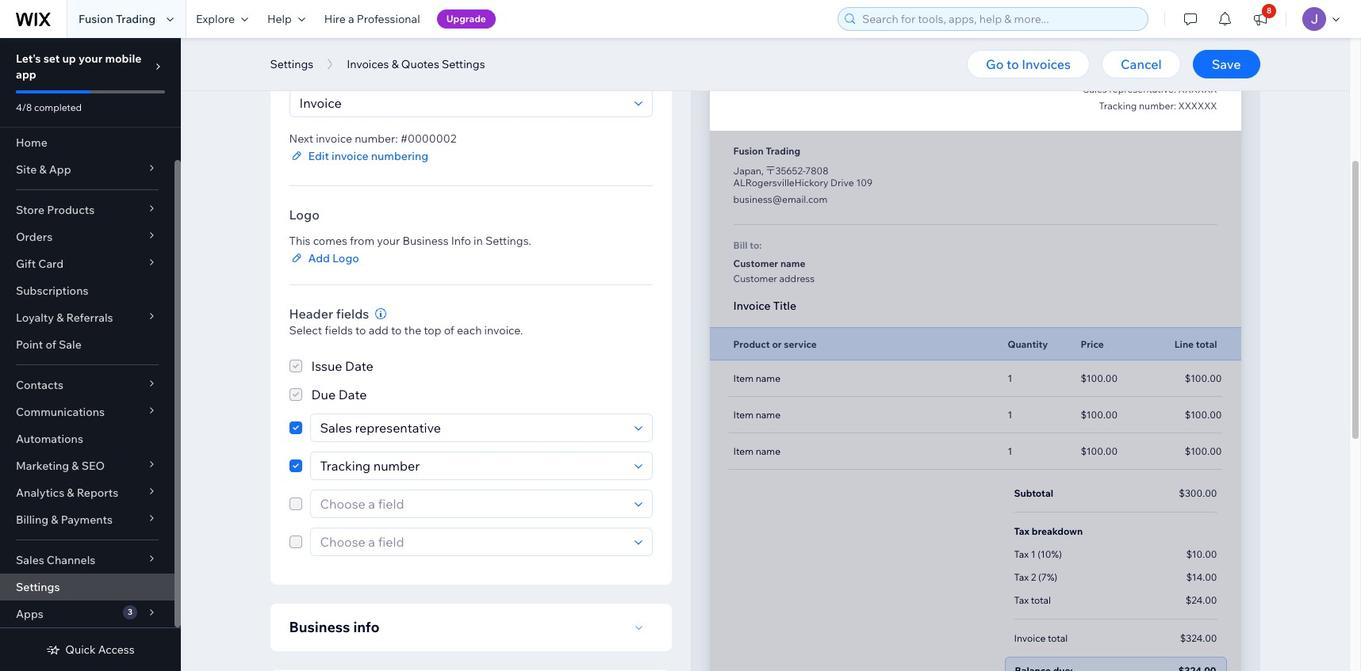 Task type: vqa. For each thing, say whether or not it's contained in the screenshot.


Task type: describe. For each thing, give the bounding box(es) containing it.
invoice for next
[[316, 132, 352, 146]]

0 horizontal spatial invoices
[[347, 57, 389, 71]]

products
[[47, 203, 95, 217]]

invoice for invoice total
[[1014, 633, 1046, 645]]

loyalty & referrals
[[16, 311, 113, 325]]

& for invoices
[[392, 57, 399, 71]]

hire a professional
[[324, 12, 420, 26]]

app
[[16, 67, 36, 82]]

& for analytics
[[67, 486, 74, 501]]

go
[[986, 56, 1004, 72]]

gift
[[16, 257, 36, 271]]

settings for settings button
[[270, 57, 313, 71]]

home link
[[0, 129, 175, 156]]

total for tax total
[[1031, 595, 1051, 607]]

edit
[[308, 149, 329, 163]]

go to invoices button
[[967, 50, 1090, 79]]

to inside button
[[1007, 56, 1019, 72]]

4/8 completed
[[16, 102, 82, 113]]

address
[[779, 273, 815, 285]]

product or service
[[733, 338, 817, 350]]

invoices & quotes settings
[[347, 57, 485, 71]]

analytics & reports button
[[0, 480, 175, 507]]

add logo button
[[289, 251, 531, 267]]

sidebar element
[[0, 38, 181, 672]]

2 xxxxxx from the top
[[1178, 100, 1217, 112]]

3
[[128, 608, 132, 618]]

quick access button
[[46, 643, 135, 658]]

sales inside popup button
[[16, 554, 44, 568]]

in
[[474, 234, 483, 248]]

1 vertical spatial #0000002
[[401, 132, 456, 146]]

fusion for fusion trading
[[79, 12, 113, 26]]

4/8
[[16, 102, 32, 113]]

subscriptions link
[[0, 278, 175, 305]]

total for invoice total
[[1048, 633, 1068, 645]]

settings link
[[0, 574, 175, 601]]

edit invoice numbering button
[[289, 148, 456, 164]]

price
[[1081, 338, 1104, 350]]

store products button
[[0, 197, 175, 224]]

or
[[772, 338, 782, 350]]

& for loyalty
[[56, 311, 64, 325]]

invoices & quotes settings button
[[339, 52, 493, 76]]

loyalty
[[16, 311, 54, 325]]

orders button
[[0, 224, 175, 251]]

cancel button
[[1102, 50, 1181, 79]]

#0000002 inside #0000002 issue date: dec 19, 2023 due date: dec 19, 2023 sales representative: xxxxxx tracking number: xxxxxx
[[1162, 31, 1217, 45]]

1 customer from the top
[[733, 258, 778, 270]]

upgrade
[[446, 13, 486, 25]]

loyalty & referrals button
[[0, 305, 175, 332]]

a
[[348, 12, 354, 26]]

$300.00
[[1179, 488, 1217, 500]]

billing & payments button
[[0, 507, 175, 534]]

the
[[404, 324, 421, 338]]

select fields to add to the top of each invoice.
[[289, 324, 523, 338]]

next invoice number: #0000002
[[289, 132, 456, 146]]

1 item name from the top
[[733, 373, 781, 385]]

payments
[[61, 513, 113, 528]]

trading for fusion trading japan, 〒35652-7808 alrogersvillehickory drive 109 business@email.com
[[766, 145, 801, 157]]

hire a professional link
[[315, 0, 430, 38]]

1 date: from the top
[[1135, 50, 1159, 62]]

go to invoices
[[986, 56, 1071, 72]]

and
[[391, 57, 413, 73]]

your for mobile
[[79, 52, 103, 66]]

subscriptions
[[16, 284, 88, 298]]

invoice for invoice title
[[733, 299, 771, 313]]

site & app button
[[0, 156, 175, 183]]

automations link
[[0, 426, 175, 453]]

gift card
[[16, 257, 64, 271]]

gift card button
[[0, 251, 175, 278]]

info
[[451, 234, 471, 248]]

& for billing
[[51, 513, 58, 528]]

1 horizontal spatial invoices
[[1022, 56, 1071, 72]]

seo
[[81, 459, 105, 474]]

invoice for edit
[[332, 149, 369, 163]]

line
[[1175, 338, 1194, 350]]

8 button
[[1243, 0, 1278, 38]]

marketing
[[16, 459, 69, 474]]

next
[[289, 132, 313, 146]]

tax total
[[1014, 595, 1051, 607]]

comes
[[313, 234, 347, 248]]

up
[[62, 52, 76, 66]]

japan,
[[733, 165, 764, 177]]

breakdown
[[1032, 526, 1083, 538]]

document
[[289, 57, 352, 73]]

$324.00
[[1180, 633, 1217, 645]]

let's
[[16, 52, 41, 66]]

point
[[16, 338, 43, 352]]

your for business
[[377, 234, 400, 248]]

header
[[289, 306, 333, 322]]

sale
[[59, 338, 82, 352]]

point of sale
[[16, 338, 82, 352]]

(7%)
[[1038, 572, 1058, 584]]

add logo
[[308, 251, 359, 266]]

app
[[49, 163, 71, 177]]

0 vertical spatial logo
[[289, 207, 320, 223]]

quick
[[65, 643, 96, 658]]

settings.
[[485, 234, 531, 248]]

let's set up your mobile app
[[16, 52, 142, 82]]

access
[[98, 643, 135, 658]]

2 19, from the top
[[1181, 67, 1193, 79]]

professional
[[357, 12, 420, 26]]

& for marketing
[[72, 459, 79, 474]]

home
[[16, 136, 47, 150]]

2 dec from the top
[[1161, 67, 1178, 79]]



Task type: locate. For each thing, give the bounding box(es) containing it.
logo
[[289, 207, 320, 223], [332, 251, 359, 266]]

save button
[[1193, 50, 1260, 79]]

1 horizontal spatial of
[[444, 324, 454, 338]]

each
[[457, 324, 482, 338]]

19,
[[1181, 50, 1193, 62], [1181, 67, 1193, 79]]

0 horizontal spatial your
[[79, 52, 103, 66]]

number: inside #0000002 issue date: dec 19, 2023 due date: dec 19, 2023 sales representative: xxxxxx tracking number: xxxxxx
[[1139, 100, 1176, 112]]

0 vertical spatial your
[[79, 52, 103, 66]]

fusion
[[79, 12, 113, 26], [733, 145, 764, 157]]

business
[[403, 234, 449, 248], [289, 619, 350, 637]]

#0000002 up numbering
[[401, 132, 456, 146]]

3 choose a field field from the top
[[315, 491, 629, 518]]

0 vertical spatial trading
[[116, 12, 156, 26]]

2 vertical spatial item
[[733, 446, 754, 458]]

2 horizontal spatial settings
[[442, 57, 485, 71]]

xxxxxx
[[1179, 83, 1217, 95], [1178, 100, 1217, 112]]

0 vertical spatial date:
[[1135, 50, 1159, 62]]

automations
[[16, 432, 83, 447]]

0 horizontal spatial trading
[[116, 12, 156, 26]]

logo down comes
[[332, 251, 359, 266]]

to:
[[750, 240, 762, 251]]

trading up 'mobile'
[[116, 12, 156, 26]]

1 horizontal spatial invoice
[[1014, 633, 1046, 645]]

0 vertical spatial item
[[733, 373, 754, 385]]

1 vertical spatial number:
[[355, 132, 398, 146]]

product
[[733, 338, 770, 350]]

invoice.
[[484, 324, 523, 338]]

fields up add at the left of the page
[[336, 306, 369, 322]]

item
[[733, 373, 754, 385], [733, 409, 754, 421], [733, 446, 754, 458]]

1 horizontal spatial your
[[377, 234, 400, 248]]

1 2023 from the top
[[1195, 50, 1217, 62]]

1 vertical spatial fusion
[[733, 145, 764, 157]]

fields for header
[[336, 306, 369, 322]]

tax down tax 2 (7%)
[[1014, 595, 1029, 607]]

2 vertical spatial item name
[[733, 446, 781, 458]]

2 2023 from the top
[[1195, 67, 1217, 79]]

$14.00
[[1186, 572, 1217, 584]]

total for line total
[[1196, 338, 1217, 350]]

upgrade button
[[437, 10, 496, 29]]

alrogersvillehickory
[[733, 177, 829, 189]]

1 vertical spatial fields
[[325, 324, 353, 338]]

analytics & reports
[[16, 486, 118, 501]]

invoices right go
[[1022, 56, 1071, 72]]

1 19, from the top
[[1181, 50, 1193, 62]]

store
[[16, 203, 44, 217]]

0 horizontal spatial #0000002
[[401, 132, 456, 146]]

1 tax from the top
[[1014, 526, 1030, 538]]

0 horizontal spatial of
[[46, 338, 56, 352]]

contacts
[[16, 378, 63, 393]]

channels
[[47, 554, 95, 568]]

0 vertical spatial fusion
[[79, 12, 113, 26]]

store products
[[16, 203, 95, 217]]

0 vertical spatial 2023
[[1195, 50, 1217, 62]]

card
[[38, 257, 64, 271]]

sales up 'tracking'
[[1083, 83, 1107, 95]]

business info
[[289, 619, 380, 637]]

tax for tax 2 (7%)
[[1014, 572, 1029, 584]]

tax up tax 2 (7%)
[[1014, 549, 1029, 561]]

0 vertical spatial xxxxxx
[[1179, 83, 1217, 95]]

invoice down tax total in the bottom right of the page
[[1014, 633, 1046, 645]]

0 vertical spatial total
[[1196, 338, 1217, 350]]

1 vertical spatial 19,
[[1181, 67, 1193, 79]]

0 horizontal spatial number:
[[355, 132, 398, 146]]

total right line
[[1196, 338, 1217, 350]]

invoice total
[[1014, 633, 1068, 645]]

& inside popup button
[[67, 486, 74, 501]]

2 item name from the top
[[733, 409, 781, 421]]

your right 'from' in the top of the page
[[377, 234, 400, 248]]

4 tax from the top
[[1014, 595, 1029, 607]]

settings up apps
[[16, 581, 60, 595]]

number: down representative:
[[1139, 100, 1176, 112]]

invoice up 'edit'
[[316, 132, 352, 146]]

total down tax 2 (7%)
[[1031, 595, 1051, 607]]

1 vertical spatial trading
[[766, 145, 801, 157]]

sales
[[1083, 83, 1107, 95], [16, 554, 44, 568]]

0 vertical spatial invoice
[[316, 132, 352, 146]]

to right go
[[1007, 56, 1019, 72]]

2 horizontal spatial to
[[1007, 56, 1019, 72]]

completed
[[34, 102, 82, 113]]

tax breakdown
[[1014, 526, 1083, 538]]

3 item name from the top
[[733, 446, 781, 458]]

logo inside button
[[332, 251, 359, 266]]

& right billing at the left
[[51, 513, 58, 528]]

Search for tools, apps, help & more... field
[[858, 8, 1143, 30]]

settings right quotes
[[442, 57, 485, 71]]

invoice down the next invoice number: #0000002
[[332, 149, 369, 163]]

apps
[[16, 608, 43, 622]]

#0000002 up save button
[[1162, 31, 1217, 45]]

1 horizontal spatial trading
[[766, 145, 801, 157]]

fusion up 'mobile'
[[79, 12, 113, 26]]

None field
[[295, 90, 629, 117]]

0 vertical spatial number:
[[1139, 100, 1176, 112]]

tax left 2
[[1014, 572, 1029, 584]]

1 vertical spatial total
[[1031, 595, 1051, 607]]

logo up this
[[289, 207, 320, 223]]

tax for tax total
[[1014, 595, 1029, 607]]

fusion trading
[[79, 12, 156, 26]]

1 choose a field field from the top
[[315, 415, 629, 442]]

0 vertical spatial customer
[[733, 258, 778, 270]]

& left quotes
[[392, 57, 399, 71]]

& left seo
[[72, 459, 79, 474]]

from
[[350, 234, 374, 248]]

8
[[1267, 6, 1272, 16]]

1 dec from the top
[[1161, 50, 1178, 62]]

total down tax total in the bottom right of the page
[[1048, 633, 1068, 645]]

reports
[[77, 486, 118, 501]]

0 vertical spatial invoice
[[733, 299, 771, 313]]

customer down to:
[[733, 258, 778, 270]]

sales channels
[[16, 554, 95, 568]]

set
[[43, 52, 60, 66]]

0 horizontal spatial logo
[[289, 207, 320, 223]]

quick access
[[65, 643, 135, 658]]

0 horizontal spatial sales
[[16, 554, 44, 568]]

1 vertical spatial 2023
[[1195, 67, 1217, 79]]

date:
[[1135, 50, 1159, 62], [1135, 67, 1159, 79]]

0 vertical spatial dec
[[1161, 50, 1178, 62]]

& inside button
[[392, 57, 399, 71]]

trading up the 〒35652-
[[766, 145, 801, 157]]

4 choose a field field from the top
[[315, 529, 629, 556]]

info
[[353, 619, 380, 637]]

of inside "link"
[[46, 338, 56, 352]]

business left info
[[289, 619, 350, 637]]

business up add logo button
[[403, 234, 449, 248]]

$100.00
[[1081, 373, 1118, 385], [1185, 373, 1222, 385], [1081, 409, 1118, 421], [1185, 409, 1222, 421], [1081, 446, 1118, 458], [1185, 446, 1222, 458]]

hire
[[324, 12, 346, 26]]

1 horizontal spatial sales
[[1083, 83, 1107, 95]]

marketing & seo
[[16, 459, 105, 474]]

tax up tax 1 (10%)
[[1014, 526, 1030, 538]]

2 item from the top
[[733, 409, 754, 421]]

number
[[416, 57, 463, 73]]

tracking
[[1099, 100, 1137, 112]]

settings inside sidebar element
[[16, 581, 60, 595]]

0 vertical spatial sales
[[1083, 83, 1107, 95]]

109
[[856, 177, 873, 189]]

1 vertical spatial logo
[[332, 251, 359, 266]]

2 tax from the top
[[1014, 549, 1029, 561]]

0 vertical spatial 19,
[[1181, 50, 1193, 62]]

date: up representative:
[[1135, 67, 1159, 79]]

1 vertical spatial your
[[377, 234, 400, 248]]

billing & payments
[[16, 513, 113, 528]]

explore
[[196, 12, 235, 26]]

your right up
[[79, 52, 103, 66]]

site
[[16, 163, 37, 177]]

& left "reports"
[[67, 486, 74, 501]]

customer up invoice title
[[733, 273, 777, 285]]

1 vertical spatial sales
[[16, 554, 44, 568]]

1 horizontal spatial business
[[403, 234, 449, 248]]

title
[[773, 299, 797, 313]]

settings for settings link
[[16, 581, 60, 595]]

communications
[[16, 405, 105, 420]]

service
[[784, 338, 817, 350]]

of right top
[[444, 324, 454, 338]]

#0000002
[[1162, 31, 1217, 45], [401, 132, 456, 146]]

of left sale
[[46, 338, 56, 352]]

& inside dropdown button
[[39, 163, 46, 177]]

tax 2 (7%)
[[1014, 572, 1058, 584]]

number:
[[1139, 100, 1176, 112], [355, 132, 398, 146]]

sales inside #0000002 issue date: dec 19, 2023 due date: dec 19, 2023 sales representative: xxxxxx tracking number: xxxxxx
[[1083, 83, 1107, 95]]

document name and number
[[289, 57, 463, 73]]

due
[[1115, 67, 1133, 79]]

name
[[355, 57, 388, 73], [781, 258, 806, 270], [756, 373, 781, 385], [756, 409, 781, 421], [756, 446, 781, 458]]

1 vertical spatial invoice
[[332, 149, 369, 163]]

fields for select
[[325, 324, 353, 338]]

0 horizontal spatial to
[[355, 324, 366, 338]]

help
[[267, 12, 292, 26]]

edit invoice numbering
[[308, 149, 428, 163]]

this comes from your business info in settings.
[[289, 234, 531, 248]]

1 horizontal spatial number:
[[1139, 100, 1176, 112]]

business@email.com
[[733, 194, 828, 205]]

0 horizontal spatial invoice
[[733, 299, 771, 313]]

invoices left and
[[347, 57, 389, 71]]

to left add at the left of the page
[[355, 324, 366, 338]]

& right site
[[39, 163, 46, 177]]

1 vertical spatial xxxxxx
[[1178, 100, 1217, 112]]

1 horizontal spatial fusion
[[733, 145, 764, 157]]

2 customer from the top
[[733, 273, 777, 285]]

1 horizontal spatial to
[[391, 324, 402, 338]]

site & app
[[16, 163, 71, 177]]

fusion inside fusion trading japan, 〒35652-7808 alrogersvillehickory drive 109 business@email.com
[[733, 145, 764, 157]]

3 tax from the top
[[1014, 572, 1029, 584]]

1 horizontal spatial logo
[[332, 251, 359, 266]]

0 horizontal spatial business
[[289, 619, 350, 637]]

1 horizontal spatial #0000002
[[1162, 31, 1217, 45]]

& for site
[[39, 163, 46, 177]]

1 vertical spatial item
[[733, 409, 754, 421]]

0 vertical spatial item name
[[733, 373, 781, 385]]

fusion for fusion trading japan, 〒35652-7808 alrogersvillehickory drive 109 business@email.com
[[733, 145, 764, 157]]

orders
[[16, 230, 53, 244]]

your inside "let's set up your mobile app"
[[79, 52, 103, 66]]

0 vertical spatial business
[[403, 234, 449, 248]]

Choose a field field
[[315, 415, 629, 442], [315, 453, 629, 480], [315, 491, 629, 518], [315, 529, 629, 556]]

1 xxxxxx from the top
[[1179, 83, 1217, 95]]

1 vertical spatial business
[[289, 619, 350, 637]]

3 item from the top
[[733, 446, 754, 458]]

None checkbox
[[289, 386, 367, 405], [289, 414, 302, 443], [289, 528, 302, 557], [289, 386, 367, 405], [289, 414, 302, 443], [289, 528, 302, 557]]

1 horizontal spatial settings
[[270, 57, 313, 71]]

1 vertical spatial item name
[[733, 409, 781, 421]]

issue
[[1110, 50, 1133, 62]]

1 item from the top
[[733, 373, 754, 385]]

sales down billing at the left
[[16, 554, 44, 568]]

total
[[1196, 338, 1217, 350], [1031, 595, 1051, 607], [1048, 633, 1068, 645]]

tax for tax breakdown
[[1014, 526, 1030, 538]]

billing
[[16, 513, 49, 528]]

tax for tax 1 (10%)
[[1014, 549, 1029, 561]]

fields
[[336, 306, 369, 322], [325, 324, 353, 338]]

drive
[[831, 177, 854, 189]]

2 vertical spatial total
[[1048, 633, 1068, 645]]

settings down the "help" button
[[270, 57, 313, 71]]

date: right issue
[[1135, 50, 1159, 62]]

contacts button
[[0, 372, 175, 399]]

1 vertical spatial invoice
[[1014, 633, 1046, 645]]

1 vertical spatial date:
[[1135, 67, 1159, 79]]

to left the
[[391, 324, 402, 338]]

#0000002 issue date: dec 19, 2023 due date: dec 19, 2023 sales representative: xxxxxx tracking number: xxxxxx
[[1083, 31, 1217, 112]]

save
[[1212, 56, 1241, 72]]

2 date: from the top
[[1135, 67, 1159, 79]]

0 horizontal spatial fusion
[[79, 12, 113, 26]]

invoice inside button
[[332, 149, 369, 163]]

fusion up the japan, in the right of the page
[[733, 145, 764, 157]]

1 vertical spatial dec
[[1161, 67, 1178, 79]]

name inside bill to: customer name customer address
[[781, 258, 806, 270]]

cancel
[[1121, 56, 1162, 72]]

0 vertical spatial #0000002
[[1162, 31, 1217, 45]]

& right loyalty
[[56, 311, 64, 325]]

1 vertical spatial customer
[[733, 273, 777, 285]]

bill to: customer name customer address
[[733, 240, 815, 285]]

number: up edit invoice numbering button
[[355, 132, 398, 146]]

fields down header fields
[[325, 324, 353, 338]]

0 vertical spatial fields
[[336, 306, 369, 322]]

None checkbox
[[289, 357, 373, 376], [289, 452, 302, 481], [289, 490, 302, 519], [289, 357, 373, 376], [289, 452, 302, 481], [289, 490, 302, 519]]

0 horizontal spatial settings
[[16, 581, 60, 595]]

trading inside fusion trading japan, 〒35652-7808 alrogersvillehickory drive 109 business@email.com
[[766, 145, 801, 157]]

trading for fusion trading
[[116, 12, 156, 26]]

invoice left title
[[733, 299, 771, 313]]

numbering
[[371, 149, 428, 163]]

2 choose a field field from the top
[[315, 453, 629, 480]]



